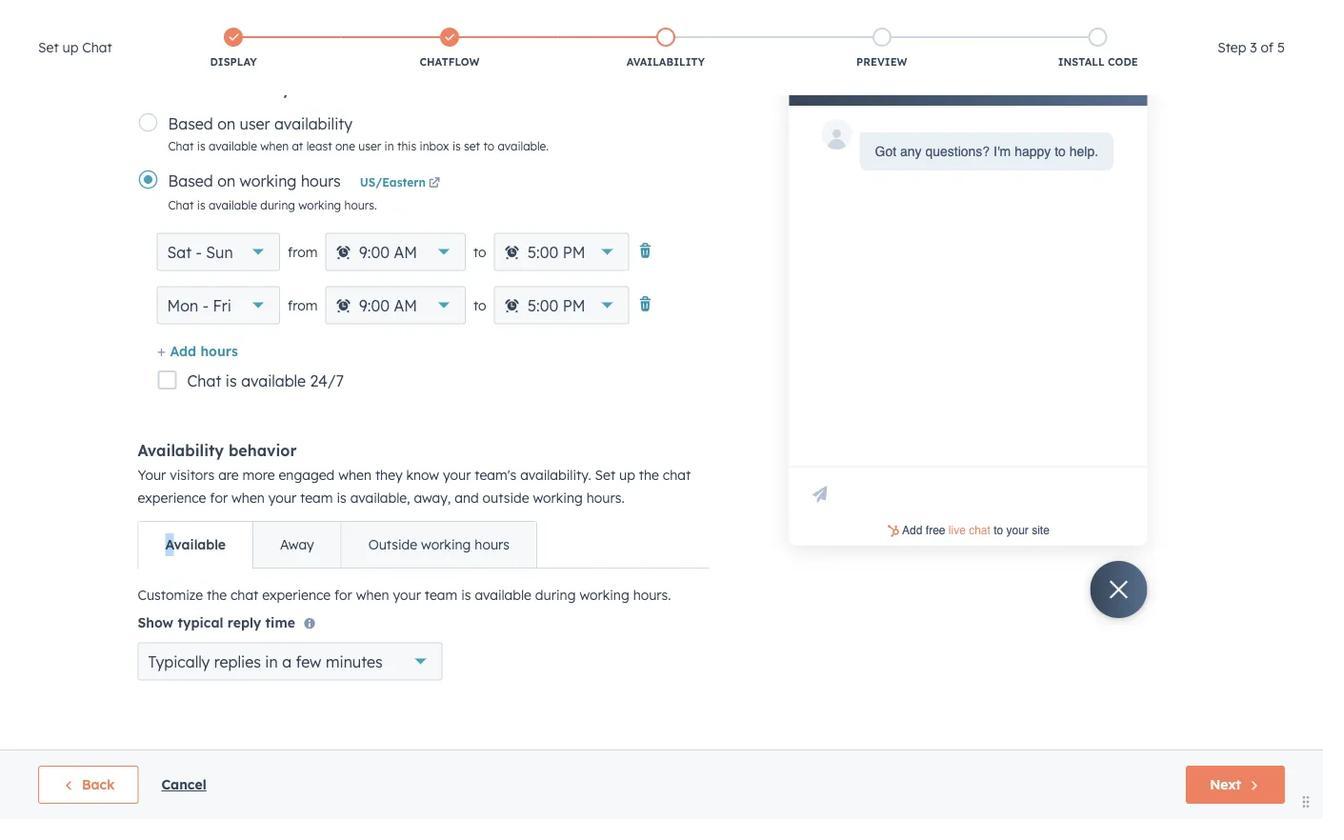 Task type: vqa. For each thing, say whether or not it's contained in the screenshot.
the bottommost essential
no



Task type: describe. For each thing, give the bounding box(es) containing it.
sat - sun button
[[157, 233, 280, 271]]

display
[[210, 55, 257, 69]]

set up chat
[[38, 39, 112, 56]]

hubspot-live-chat-viral-iframe element
[[793, 522, 1144, 542]]

based on user availability
[[168, 114, 353, 133]]

hours inside 'button'
[[200, 343, 238, 360]]

next button
[[1186, 766, 1285, 804]]

away link
[[252, 522, 341, 568]]

at
[[292, 139, 303, 153]]

preview
[[856, 55, 907, 69]]

availability for availability behavior your visitors are more engaged when they know your team's availability. set up the chat experience for when your team is available, away, and outside working hours.
[[138, 441, 224, 461]]

channel
[[138, 79, 200, 98]]

24/7
[[310, 372, 344, 391]]

help image
[[1088, 9, 1105, 26]]

set inside heading
[[38, 39, 59, 56]]

step 3 of 5
[[1217, 39, 1285, 56]]

available for during
[[209, 198, 257, 212]]

3
[[1250, 39, 1257, 56]]

5:00 for mon - fri
[[528, 296, 558, 315]]

2 horizontal spatial hours.
[[633, 587, 671, 604]]

from for fri
[[288, 297, 318, 314]]

0 vertical spatial in
[[384, 139, 394, 153]]

available down outside working hours
[[475, 587, 531, 604]]

a
[[282, 652, 292, 672]]

install code list item
[[990, 24, 1206, 73]]

when left at on the left of page
[[260, 139, 289, 153]]

typically replies in a few minutes
[[148, 652, 383, 672]]

us/eastern
[[360, 175, 426, 190]]

reply
[[228, 615, 261, 632]]

this
[[397, 139, 416, 153]]

9:00 am button for fri
[[325, 287, 466, 325]]

is down channel availability
[[197, 139, 205, 153]]

know
[[406, 467, 439, 484]]

channel availability
[[138, 79, 291, 98]]

working inside availability behavior your visitors are more engaged when they know your team's availability. set up the chat experience for when your team is available, away, and outside working hours.
[[533, 490, 583, 507]]

5:00 pm button for sun
[[494, 233, 629, 271]]

next
[[1210, 776, 1241, 793]]

1 vertical spatial your
[[268, 490, 296, 507]]

available,
[[350, 490, 410, 507]]

chat is available when at least one user in this inbox is set to available.
[[168, 139, 549, 153]]

for inside availability behavior your visitors are more engaged when they know your team's availability. set up the chat experience for when your team is available, away, and outside working hours.
[[210, 490, 228, 507]]

up inside heading
[[62, 39, 78, 56]]

chat for chat is available 24/7
[[187, 372, 221, 391]]

is up sat - sun
[[197, 198, 205, 212]]

0 horizontal spatial chat
[[231, 587, 258, 604]]

behavior
[[229, 441, 297, 461]]

tab list containing available
[[138, 522, 537, 569]]

help button
[[1080, 0, 1113, 30]]

customize the chat experience for when your team is available during working hours.
[[138, 587, 671, 604]]

help.
[[1069, 144, 1098, 160]]

sat - sun
[[167, 243, 233, 262]]

list containing display
[[125, 24, 1206, 73]]

is down outside working hours
[[461, 587, 471, 604]]

chat for chat is available when at least one user in this inbox is set to available.
[[168, 139, 194, 153]]

happy
[[1015, 144, 1051, 160]]

availability for availability
[[627, 55, 705, 69]]

chat inside availability behavior your visitors are more engaged when they know your team's availability. set up the chat experience for when your team is available, away, and outside working hours.
[[663, 467, 691, 484]]

cancel button
[[161, 773, 206, 796]]

- for sun
[[196, 243, 202, 262]]

chat is available during working hours.
[[168, 198, 377, 212]]

few
[[296, 652, 321, 672]]

available for when
[[209, 139, 257, 153]]

they
[[375, 467, 403, 484]]

visitors
[[170, 467, 215, 484]]

is down add hours
[[226, 372, 237, 391]]

mon - fri button
[[157, 287, 280, 325]]

show typical reply time
[[138, 615, 295, 632]]

typically
[[148, 652, 210, 672]]

typically replies in a few minutes button
[[138, 643, 442, 681]]

outside
[[368, 537, 417, 553]]

us/eastern link
[[360, 175, 443, 192]]

experience inside availability behavior your visitors are more engaged when they know your team's availability. set up the chat experience for when your team is available, away, and outside working hours.
[[138, 490, 206, 507]]

based for based on working hours
[[168, 171, 213, 191]]

team inside availability behavior your visitors are more engaged when they know your team's availability. set up the chat experience for when your team is available, away, and outside working hours.
[[300, 490, 333, 507]]

when left "they"
[[338, 467, 371, 484]]

9:00 for mon - fri
[[359, 296, 390, 315]]

show
[[138, 615, 174, 632]]

install code
[[1058, 55, 1138, 69]]

- for fri
[[203, 296, 209, 315]]

i'm
[[994, 144, 1011, 160]]

based on working hours
[[168, 171, 341, 191]]

any
[[900, 144, 922, 160]]

your
[[138, 467, 166, 484]]

add
[[170, 343, 196, 360]]

back
[[82, 776, 115, 793]]

5
[[1277, 39, 1285, 56]]

available link
[[139, 522, 252, 568]]

1 horizontal spatial experience
[[262, 587, 331, 604]]

5:00 for sat - sun
[[528, 243, 558, 262]]

0 vertical spatial user
[[240, 114, 270, 133]]

0 vertical spatial during
[[260, 198, 295, 212]]

step
[[1217, 39, 1246, 56]]

code
[[1108, 55, 1138, 69]]

pm for mon - fri
[[563, 296, 585, 315]]

1 horizontal spatial user
[[358, 139, 381, 153]]

hours inside tab list
[[475, 537, 510, 553]]

the inside availability behavior your visitors are more engaged when they know your team's availability. set up the chat experience for when your team is available, away, and outside working hours.
[[639, 467, 659, 484]]



Task type: locate. For each thing, give the bounding box(es) containing it.
user down channel availability
[[240, 114, 270, 133]]

hours down least
[[301, 171, 341, 191]]

1 vertical spatial set
[[595, 467, 615, 484]]

0 horizontal spatial team
[[300, 490, 333, 507]]

up inside availability behavior your visitors are more engaged when they know your team's availability. set up the chat experience for when your team is available, away, and outside working hours.
[[619, 467, 635, 484]]

0 vertical spatial -
[[196, 243, 202, 262]]

fri
[[213, 296, 231, 315]]

in
[[384, 139, 394, 153], [265, 652, 278, 672]]

your
[[443, 467, 471, 484], [268, 490, 296, 507], [393, 587, 421, 604]]

when down outside
[[356, 587, 389, 604]]

1 horizontal spatial set
[[595, 467, 615, 484]]

minutes
[[326, 652, 383, 672]]

2 link opens in a new window image from the top
[[429, 178, 440, 190]]

5:00
[[528, 243, 558, 262], [528, 296, 558, 315]]

availability up least
[[274, 114, 353, 133]]

0 horizontal spatial up
[[62, 39, 78, 56]]

2 5:00 pm from the top
[[528, 296, 585, 315]]

your up and
[[443, 467, 471, 484]]

1 vertical spatial from
[[288, 297, 318, 314]]

engaged
[[279, 467, 335, 484]]

based up sat - sun
[[168, 171, 213, 191]]

- right "sat" at the left
[[196, 243, 202, 262]]

your down more
[[268, 490, 296, 507]]

1 vertical spatial the
[[207, 587, 227, 604]]

0 horizontal spatial the
[[207, 587, 227, 604]]

1 vertical spatial on
[[217, 171, 235, 191]]

chat
[[82, 39, 112, 56], [168, 139, 194, 153], [168, 198, 194, 212], [187, 372, 221, 391]]

0 vertical spatial am
[[394, 243, 417, 262]]

add hours
[[170, 343, 238, 360]]

1 vertical spatial up
[[619, 467, 635, 484]]

1 vertical spatial 5:00
[[528, 296, 558, 315]]

search button
[[1274, 40, 1306, 72]]

9:00 am button
[[325, 233, 466, 271], [325, 287, 466, 325]]

experience up time
[[262, 587, 331, 604]]

user
[[240, 114, 270, 133], [358, 139, 381, 153]]

5:00 pm button
[[494, 233, 629, 271], [494, 287, 629, 325]]

0 vertical spatial for
[[210, 490, 228, 507]]

tab list
[[138, 522, 537, 569]]

menu item
[[894, 0, 995, 30]]

0 vertical spatial 5:00 pm button
[[494, 233, 629, 271]]

for up the minutes
[[334, 587, 352, 604]]

outside working hours link
[[341, 522, 536, 568]]

team down outside working hours link
[[425, 587, 457, 604]]

0 horizontal spatial user
[[240, 114, 270, 133]]

availability list item
[[558, 24, 774, 73]]

from up 24/7
[[288, 297, 318, 314]]

2 based from the top
[[168, 171, 213, 191]]

0 vertical spatial 5:00
[[528, 243, 558, 262]]

on
[[217, 114, 235, 133], [217, 171, 235, 191]]

2 am from the top
[[394, 296, 417, 315]]

in left 'this'
[[384, 139, 394, 153]]

from
[[288, 244, 318, 261], [288, 297, 318, 314]]

5:00 pm button for fri
[[494, 287, 629, 325]]

2 horizontal spatial your
[[443, 467, 471, 484]]

1 vertical spatial 5:00 pm
[[528, 296, 585, 315]]

more
[[242, 467, 275, 484]]

1 vertical spatial 9:00 am button
[[325, 287, 466, 325]]

1 horizontal spatial chat
[[663, 467, 691, 484]]

9:00 am for mon - fri
[[359, 296, 417, 315]]

1 on from the top
[[217, 114, 235, 133]]

1 vertical spatial experience
[[262, 587, 331, 604]]

0 vertical spatial 9:00
[[359, 243, 390, 262]]

1 horizontal spatial your
[[393, 587, 421, 604]]

from down chat is available during working hours.
[[288, 244, 318, 261]]

available
[[165, 537, 226, 553]]

when down more
[[231, 490, 265, 507]]

1 pm from the top
[[563, 243, 585, 262]]

hours right add
[[200, 343, 238, 360]]

- left "fri"
[[203, 296, 209, 315]]

hours. inside availability behavior your visitors are more engaged when they know your team's availability. set up the chat experience for when your team is available, away, and outside working hours.
[[587, 490, 624, 507]]

0 horizontal spatial -
[[196, 243, 202, 262]]

is
[[197, 139, 205, 153], [452, 139, 461, 153], [197, 198, 205, 212], [226, 372, 237, 391], [337, 490, 346, 507], [461, 587, 471, 604]]

1 vertical spatial 9:00
[[359, 296, 390, 315]]

Search HubSpot search field
[[1055, 40, 1289, 72]]

2 vertical spatial hours.
[[633, 587, 671, 604]]

got any questions? i'm happy to help.
[[875, 144, 1098, 160]]

1 horizontal spatial hours.
[[587, 490, 624, 507]]

0 vertical spatial 5:00 pm
[[528, 243, 585, 262]]

time
[[265, 615, 295, 632]]

on for working
[[217, 171, 235, 191]]

1 vertical spatial -
[[203, 296, 209, 315]]

1 vertical spatial team
[[425, 587, 457, 604]]

agent says: got any questions? i'm happy to help. element
[[875, 140, 1098, 163]]

link opens in a new window image inside us/eastern link
[[429, 178, 440, 190]]

based down channel
[[168, 114, 213, 133]]

0 vertical spatial hours.
[[344, 198, 377, 212]]

- inside popup button
[[196, 243, 202, 262]]

experience down your
[[138, 490, 206, 507]]

available.
[[498, 139, 549, 153]]

list
[[125, 24, 1206, 73]]

0 vertical spatial hours
[[301, 171, 341, 191]]

1 vertical spatial chat
[[231, 587, 258, 604]]

1 horizontal spatial during
[[535, 587, 576, 604]]

0 vertical spatial from
[[288, 244, 318, 261]]

1 based from the top
[[168, 114, 213, 133]]

1 vertical spatial 9:00 am
[[359, 296, 417, 315]]

0 vertical spatial chat
[[663, 467, 691, 484]]

chat is available 24/7
[[187, 372, 344, 391]]

0 vertical spatial pm
[[563, 243, 585, 262]]

hours
[[301, 171, 341, 191], [200, 343, 238, 360], [475, 537, 510, 553]]

1 horizontal spatial in
[[384, 139, 394, 153]]

0 vertical spatial on
[[217, 114, 235, 133]]

availability inside availability behavior your visitors are more engaged when they know your team's availability. set up the chat experience for when your team is available, away, and outside working hours.
[[138, 441, 224, 461]]

2 vertical spatial hours
[[475, 537, 510, 553]]

1 vertical spatial 5:00 pm button
[[494, 287, 629, 325]]

availability down the display
[[204, 79, 291, 98]]

2 9:00 from the top
[[359, 296, 390, 315]]

0 horizontal spatial experience
[[138, 490, 206, 507]]

2 9:00 am button from the top
[[325, 287, 466, 325]]

0 vertical spatial your
[[443, 467, 471, 484]]

back button
[[38, 766, 138, 804]]

1 vertical spatial availability
[[138, 441, 224, 461]]

2 from from the top
[[288, 297, 318, 314]]

replies
[[214, 652, 261, 672]]

away,
[[414, 490, 451, 507]]

9:00 for sat - sun
[[359, 243, 390, 262]]

0 vertical spatial availability
[[204, 79, 291, 98]]

am for fri
[[394, 296, 417, 315]]

am for sun
[[394, 243, 417, 262]]

-
[[196, 243, 202, 262], [203, 296, 209, 315]]

based for based on user availability
[[168, 114, 213, 133]]

availability.
[[520, 467, 591, 484]]

0 vertical spatial the
[[639, 467, 659, 484]]

team down engaged
[[300, 490, 333, 507]]

1 from from the top
[[288, 244, 318, 261]]

0 vertical spatial 9:00 am
[[359, 243, 417, 262]]

display completed list item
[[125, 24, 342, 73]]

is left set
[[452, 139, 461, 153]]

set up chat heading
[[38, 36, 112, 59]]

chatflow completed list item
[[342, 24, 558, 73]]

0 horizontal spatial set
[[38, 39, 59, 56]]

questions?
[[925, 144, 990, 160]]

chat for chat is available during working hours.
[[168, 198, 194, 212]]

5:00 pm
[[528, 243, 585, 262], [528, 296, 585, 315]]

1 5:00 from the top
[[528, 243, 558, 262]]

available for 24/7
[[241, 372, 306, 391]]

1 vertical spatial for
[[334, 587, 352, 604]]

customize
[[138, 587, 203, 604]]

0 vertical spatial up
[[62, 39, 78, 56]]

got
[[875, 144, 896, 160]]

set
[[464, 139, 480, 153]]

pm
[[563, 243, 585, 262], [563, 296, 585, 315]]

preview list item
[[774, 24, 990, 73]]

2 horizontal spatial hours
[[475, 537, 510, 553]]

1 vertical spatial user
[[358, 139, 381, 153]]

9:00
[[359, 243, 390, 262], [359, 296, 390, 315]]

5:00 pm for fri
[[528, 296, 585, 315]]

9:00 am button for sun
[[325, 233, 466, 271]]

1 vertical spatial am
[[394, 296, 417, 315]]

1 horizontal spatial the
[[639, 467, 659, 484]]

sat
[[167, 243, 192, 262]]

mon - fri
[[167, 296, 231, 315]]

sun
[[206, 243, 233, 262]]

available left 24/7
[[241, 372, 306, 391]]

from for sun
[[288, 244, 318, 261]]

2 9:00 am from the top
[[359, 296, 417, 315]]

available down based on working hours
[[209, 198, 257, 212]]

team's
[[475, 467, 517, 484]]

1 vertical spatial pm
[[563, 296, 585, 315]]

search image
[[1283, 50, 1296, 63]]

in inside typically replies in a few minutes popup button
[[265, 652, 278, 672]]

2 5:00 from the top
[[528, 296, 558, 315]]

1 vertical spatial based
[[168, 171, 213, 191]]

outside working hours
[[368, 537, 510, 553]]

the up show typical reply time
[[207, 587, 227, 604]]

up
[[62, 39, 78, 56], [619, 467, 635, 484]]

2 5:00 pm button from the top
[[494, 287, 629, 325]]

0 horizontal spatial in
[[265, 652, 278, 672]]

1 horizontal spatial hours
[[301, 171, 341, 191]]

1 9:00 am button from the top
[[325, 233, 466, 271]]

1 vertical spatial availability
[[274, 114, 353, 133]]

1 9:00 am from the top
[[359, 243, 417, 262]]

least
[[306, 139, 332, 153]]

availability behavior your visitors are more engaged when they know your team's availability. set up the chat experience for when your team is available, away, and outside working hours.
[[138, 441, 691, 507]]

when
[[260, 139, 289, 153], [338, 467, 371, 484], [231, 490, 265, 507], [356, 587, 389, 604]]

for
[[210, 490, 228, 507], [334, 587, 352, 604]]

cancel
[[161, 776, 206, 793]]

on for user
[[217, 114, 235, 133]]

9:00 am
[[359, 243, 417, 262], [359, 296, 417, 315]]

0 horizontal spatial hours.
[[344, 198, 377, 212]]

inbox
[[420, 139, 449, 153]]

0 vertical spatial experience
[[138, 490, 206, 507]]

0 horizontal spatial for
[[210, 490, 228, 507]]

1 vertical spatial hours
[[200, 343, 238, 360]]

on down channel availability
[[217, 114, 235, 133]]

- inside popup button
[[203, 296, 209, 315]]

2 on from the top
[[217, 171, 235, 191]]

are
[[218, 467, 239, 484]]

your down outside
[[393, 587, 421, 604]]

0 vertical spatial availability
[[627, 55, 705, 69]]

1 5:00 pm button from the top
[[494, 233, 629, 271]]

1 vertical spatial hours.
[[587, 490, 624, 507]]

menu
[[894, 0, 1300, 30]]

0 horizontal spatial availability
[[138, 441, 224, 461]]

pm for sat - sun
[[563, 243, 585, 262]]

0 horizontal spatial hours
[[200, 343, 238, 360]]

0 vertical spatial based
[[168, 114, 213, 133]]

in left a
[[265, 652, 278, 672]]

0 vertical spatial team
[[300, 490, 333, 507]]

am
[[394, 243, 417, 262], [394, 296, 417, 315]]

on up chat is available during working hours.
[[217, 171, 235, 191]]

typical
[[178, 615, 223, 632]]

outside
[[483, 490, 529, 507]]

chatflow
[[420, 55, 480, 69]]

availability inside list item
[[627, 55, 705, 69]]

hours down outside in the bottom of the page
[[475, 537, 510, 553]]

1 vertical spatial during
[[535, 587, 576, 604]]

2 pm from the top
[[563, 296, 585, 315]]

0 vertical spatial 9:00 am button
[[325, 233, 466, 271]]

is inside availability behavior your visitors are more engaged when they know your team's availability. set up the chat experience for when your team is available, away, and outside working hours.
[[337, 490, 346, 507]]

5:00 pm for sun
[[528, 243, 585, 262]]

1 am from the top
[[394, 243, 417, 262]]

is left available,
[[337, 490, 346, 507]]

away
[[280, 537, 314, 553]]

1 horizontal spatial team
[[425, 587, 457, 604]]

chat inside heading
[[82, 39, 112, 56]]

1 9:00 from the top
[[359, 243, 390, 262]]

based
[[168, 114, 213, 133], [168, 171, 213, 191]]

user right one
[[358, 139, 381, 153]]

install
[[1058, 55, 1105, 69]]

9:00 am for sat - sun
[[359, 243, 417, 262]]

link opens in a new window image
[[429, 175, 440, 192], [429, 178, 440, 190]]

the right availability.
[[639, 467, 659, 484]]

1 5:00 pm from the top
[[528, 243, 585, 262]]

one
[[335, 139, 355, 153]]

experience
[[138, 490, 206, 507], [262, 587, 331, 604]]

mon
[[167, 296, 198, 315]]

available down the based on user availability
[[209, 139, 257, 153]]

1 horizontal spatial for
[[334, 587, 352, 604]]

0 horizontal spatial your
[[268, 490, 296, 507]]

2 vertical spatial your
[[393, 587, 421, 604]]

1 horizontal spatial availability
[[627, 55, 705, 69]]

for down are at bottom
[[210, 490, 228, 507]]

set
[[38, 39, 59, 56], [595, 467, 615, 484]]

of
[[1261, 39, 1274, 56]]

1 horizontal spatial up
[[619, 467, 635, 484]]

1 vertical spatial in
[[265, 652, 278, 672]]

1 horizontal spatial -
[[203, 296, 209, 315]]

and
[[455, 490, 479, 507]]

add hours button
[[157, 340, 238, 365]]

1 link opens in a new window image from the top
[[429, 175, 440, 192]]

set inside availability behavior your visitors are more engaged when they know your team's availability. set up the chat experience for when your team is available, away, and outside working hours.
[[595, 467, 615, 484]]

0 vertical spatial set
[[38, 39, 59, 56]]

hours.
[[344, 198, 377, 212], [587, 490, 624, 507], [633, 587, 671, 604]]

availability
[[204, 79, 291, 98], [274, 114, 353, 133]]

0 horizontal spatial during
[[260, 198, 295, 212]]



